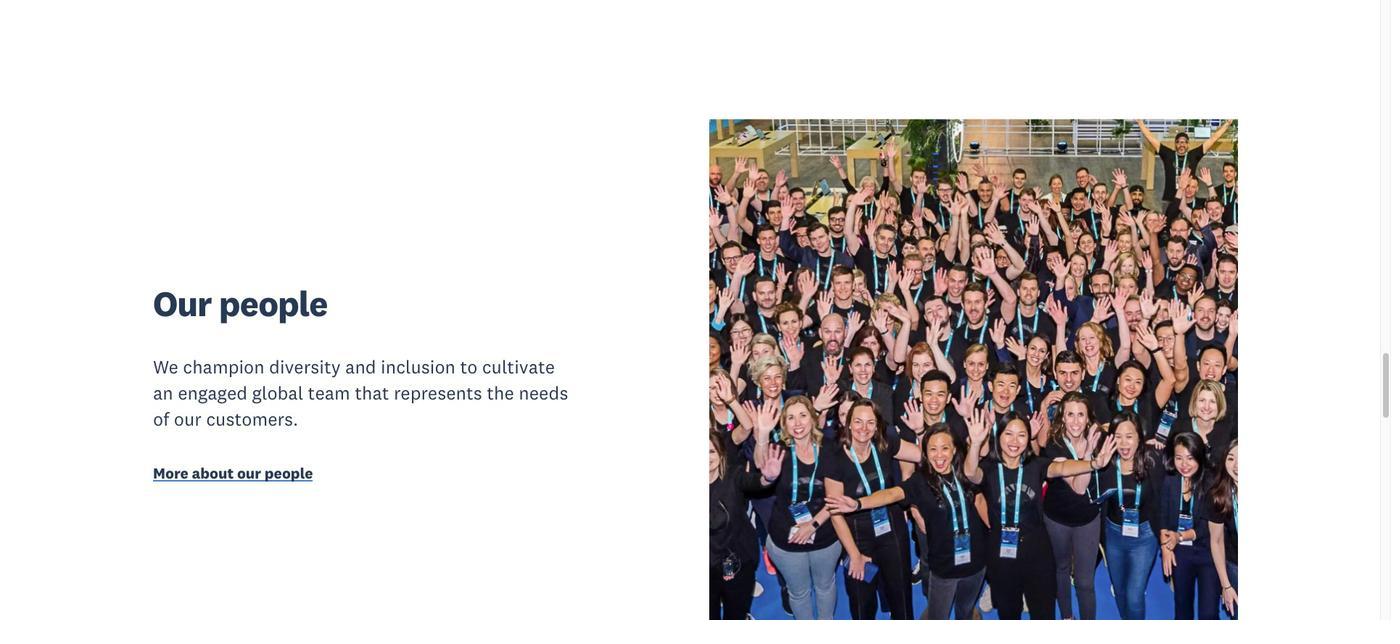 Task type: locate. For each thing, give the bounding box(es) containing it.
more
[[153, 464, 189, 483]]

1 vertical spatial people
[[265, 464, 313, 483]]

our inside we champion diversity and inclusion to cultivate an engaged global team that represents the needs of our customers.
[[174, 408, 202, 431]]

0 vertical spatial our
[[174, 408, 202, 431]]

people down customers.
[[265, 464, 313, 483]]

we champion diversity and inclusion to cultivate an engaged global team that represents the needs of our customers.
[[153, 356, 568, 431]]

0 horizontal spatial our
[[174, 408, 202, 431]]

represents
[[394, 382, 482, 405]]

our
[[174, 408, 202, 431], [237, 464, 261, 483]]

0 vertical spatial people
[[219, 282, 328, 326]]

inclusion
[[381, 356, 456, 379]]

we
[[153, 356, 178, 379]]

an
[[153, 382, 173, 405]]

engaged
[[178, 382, 248, 405]]

that
[[355, 382, 389, 405]]

of
[[153, 408, 169, 431]]

our right about
[[237, 464, 261, 483]]

diversity
[[269, 356, 341, 379]]

1 horizontal spatial our
[[237, 464, 261, 483]]

people up diversity
[[219, 282, 328, 326]]

global
[[252, 382, 303, 405]]

our right of
[[174, 408, 202, 431]]

team
[[308, 382, 350, 405]]

people
[[219, 282, 328, 326], [265, 464, 313, 483]]



Task type: vqa. For each thing, say whether or not it's contained in the screenshot.
diversity
yes



Task type: describe. For each thing, give the bounding box(es) containing it.
more about our people
[[153, 464, 313, 483]]

champion
[[183, 356, 265, 379]]

and
[[345, 356, 376, 379]]

the
[[487, 382, 514, 405]]

1 vertical spatial our
[[237, 464, 261, 483]]

about
[[192, 464, 234, 483]]

to
[[460, 356, 478, 379]]

needs
[[519, 382, 568, 405]]

more about our people link
[[153, 464, 571, 487]]

customers.
[[206, 408, 298, 431]]

a large room full of xero staff raising their arms in the air. image
[[710, 119, 1239, 620]]

cultivate
[[482, 356, 555, 379]]

our
[[153, 282, 212, 326]]

our people
[[153, 282, 328, 326]]



